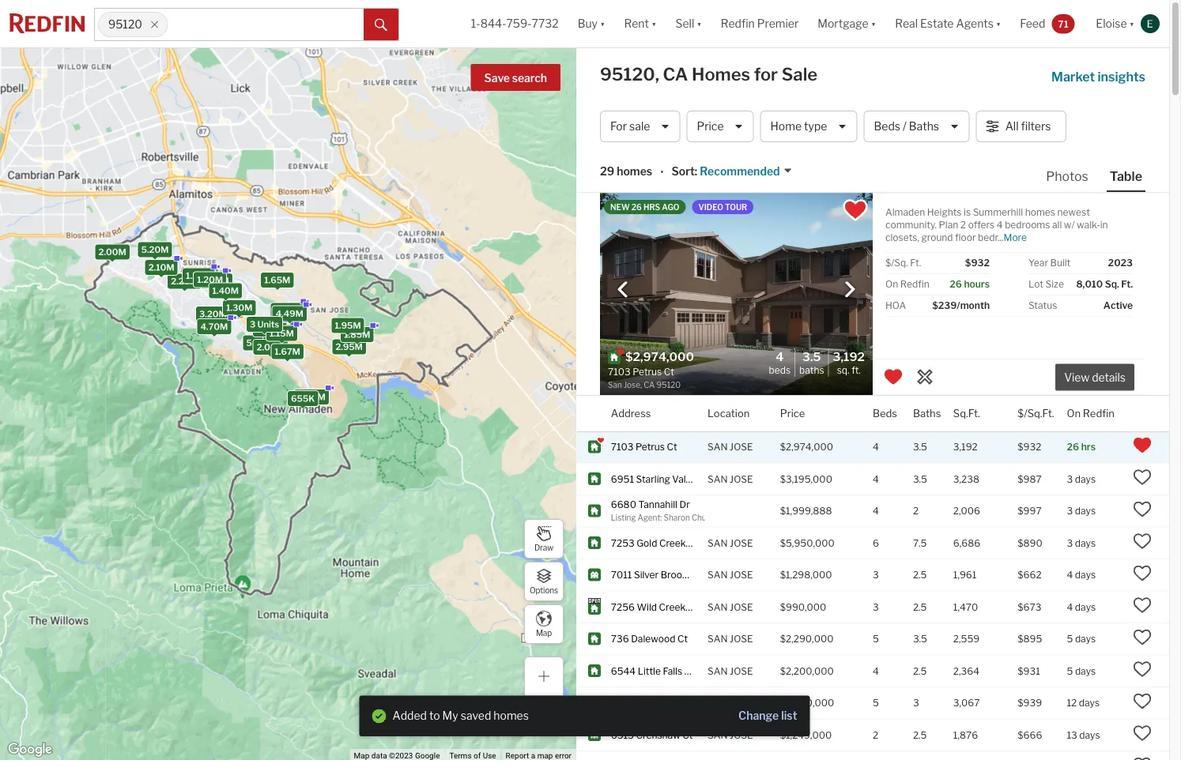 Task type: vqa. For each thing, say whether or not it's contained in the screenshot.


Task type: describe. For each thing, give the bounding box(es) containing it.
2.5 for 1,961
[[913, 570, 927, 581]]

hrs
[[1082, 442, 1096, 453]]

29 homes •
[[600, 165, 664, 179]]

real estate agents ▾
[[895, 17, 1002, 30]]

market
[[1052, 69, 1096, 84]]

2 inside the almaden heights is summerhill homes newest community. plan 2 offers 4 bedrooms all w/ walk-in closets, ground floor bedr...
[[961, 219, 967, 231]]

2023
[[1109, 257, 1133, 269]]

google image
[[4, 740, 56, 761]]

home
[[771, 120, 802, 133]]

▾ inside real estate agents ▾ link
[[996, 17, 1002, 30]]

/
[[903, 120, 907, 133]]

$997
[[1018, 506, 1042, 517]]

for sale
[[611, 120, 650, 133]]

3 days for $890
[[1067, 538, 1096, 549]]

7253
[[611, 538, 635, 549]]

favorite this home image for $997
[[1133, 500, 1152, 519]]

$/sq. ft.
[[886, 257, 922, 269]]

days for $987
[[1075, 474, 1096, 485]]

options button
[[524, 562, 564, 602]]

6680
[[611, 499, 637, 511]]

5 days for $931
[[1067, 666, 1096, 677]]

agents
[[957, 17, 994, 30]]

$895
[[1018, 634, 1043, 645]]

sale
[[782, 64, 818, 85]]

13 days
[[1067, 730, 1101, 741]]

active
[[1104, 300, 1133, 312]]

san jose for 7103 petrus ct
[[708, 442, 753, 453]]

all
[[1053, 219, 1062, 231]]

1 horizontal spatial $932
[[1018, 442, 1042, 453]]

favorite this home image for 5 days
[[1133, 628, 1152, 647]]

7253 gold creek way san jose
[[611, 538, 753, 549]]

view
[[1065, 371, 1090, 385]]

4 favorite this home image from the top
[[1133, 757, 1152, 761]]

days for $673
[[1076, 602, 1096, 613]]

29
[[600, 165, 615, 178]]

rent ▾ button
[[615, 0, 666, 47]]

3 jose from the top
[[730, 538, 753, 549]]

remove outline
[[430, 715, 509, 729]]

days for $662
[[1076, 570, 1096, 581]]

favorite this home image for 4 days
[[1133, 564, 1152, 583]]

all filters button
[[976, 111, 1067, 142]]

jose for $2,880,000
[[730, 698, 753, 709]]

ct for 1054 micro ct
[[664, 698, 674, 709]]

more
[[1004, 232, 1027, 244]]

$2,880,000
[[780, 698, 835, 709]]

view details
[[1065, 371, 1126, 385]]

•
[[661, 166, 664, 179]]

sell ▾
[[676, 17, 702, 30]]

jose for $2,290,000
[[730, 634, 753, 645]]

$890
[[1018, 538, 1043, 549]]

6544 little falls dr
[[611, 666, 695, 677]]

1 horizontal spatial on redfin
[[1067, 408, 1115, 420]]

1.30m
[[226, 303, 253, 313]]

view details link
[[1056, 362, 1135, 391]]

6680 tannahill dr listing agent: sharon chu
[[611, 499, 707, 523]]

655k
[[291, 394, 315, 404]]

1.65m
[[264, 275, 291, 286]]

12
[[1067, 698, 1077, 709]]

2.10m
[[148, 263, 175, 273]]

crenshaw
[[636, 730, 681, 741]]

ct right brook
[[690, 570, 700, 581]]

2 horizontal spatial 2.00m
[[257, 342, 285, 353]]

agent:
[[638, 514, 662, 523]]

units
[[258, 320, 279, 330]]

3,192 for 3,192 sq. ft.
[[833, 349, 865, 364]]

2.88m
[[256, 324, 284, 335]]

3,067
[[954, 698, 980, 709]]

hrs
[[644, 202, 661, 212]]

2.5 for 1,470
[[913, 602, 927, 613]]

wild
[[637, 602, 657, 613]]

map
[[536, 629, 552, 638]]

redfin inside button
[[1083, 408, 1115, 420]]

1 vertical spatial 2
[[913, 506, 919, 517]]

jose for $2,200,000
[[730, 666, 753, 677]]

dr for falls
[[685, 666, 695, 677]]

built
[[1051, 257, 1071, 269]]

5 days for $895
[[1067, 634, 1096, 645]]

for sale button
[[600, 111, 681, 142]]

for
[[754, 64, 778, 85]]

days for $895
[[1076, 634, 1096, 645]]

rent ▾
[[624, 17, 657, 30]]

redfin inside 'button'
[[721, 17, 755, 30]]

2 jose from the top
[[730, 474, 753, 485]]

dr for valley
[[701, 474, 712, 485]]

outline
[[474, 715, 509, 729]]

1 horizontal spatial ft.
[[911, 257, 922, 269]]

2 vertical spatial 2
[[873, 730, 879, 741]]

$1,999,888
[[780, 506, 832, 517]]

next button image
[[842, 282, 858, 298]]

silver
[[634, 570, 659, 581]]

1,470
[[954, 602, 979, 613]]

almaden heights is summerhill homes newest community. plan 2 offers 4 bedrooms all w/ walk-in closets, ground floor bedr...
[[886, 207, 1109, 244]]

7256 wild creek dr
[[611, 602, 698, 613]]

photos
[[1047, 168, 1089, 184]]

$/sq.
[[886, 257, 909, 269]]

dalewood
[[631, 634, 676, 645]]

5 right $2,290,000
[[873, 634, 879, 645]]

mortgage ▾
[[818, 17, 876, 30]]

valley
[[673, 474, 699, 485]]

1 horizontal spatial 2.00m
[[201, 276, 229, 286]]

location button
[[708, 396, 750, 432]]

days for $931
[[1076, 666, 1096, 677]]

sq. for 8,010
[[1105, 279, 1120, 290]]

w/
[[1064, 219, 1075, 231]]

san for 1054 micro ct
[[708, 698, 728, 709]]

ct for 7103 petrus ct
[[667, 442, 678, 453]]

3.5 baths
[[800, 349, 825, 376]]

3,238
[[954, 474, 980, 485]]

2.29m
[[274, 306, 301, 316]]

save
[[484, 72, 510, 85]]

6,686
[[954, 538, 981, 549]]

bedrooms
[[1005, 219, 1051, 231]]

ct for 6515 crenshaw ct
[[683, 730, 693, 741]]

home type button
[[760, 111, 858, 142]]

dr for creek
[[688, 602, 698, 613]]

5 right $2,880,000
[[873, 698, 879, 709]]

hoa
[[886, 300, 907, 312]]

7103 petrus ct link
[[611, 441, 693, 454]]

4 days for $673
[[1067, 602, 1096, 613]]

0 horizontal spatial price
[[697, 120, 724, 133]]

3.5 for $2,290,000
[[913, 634, 928, 645]]

5.95m
[[246, 338, 274, 348]]

3.5 inside 3.5 baths
[[803, 349, 821, 364]]

3,192 for 3,192
[[954, 442, 978, 453]]

days for $939
[[1079, 698, 1100, 709]]

3,192 sq. ft.
[[833, 349, 865, 376]]

$/sq.ft. button
[[1018, 396, 1055, 432]]

recommended
[[700, 165, 780, 178]]

san for 736 dalewood ct
[[708, 634, 728, 645]]

favorite this home image for $673
[[1133, 596, 1152, 615]]

map region
[[0, 0, 713, 761]]

eloise ▾
[[1096, 17, 1135, 30]]

0 horizontal spatial 26
[[632, 202, 642, 212]]

buy ▾ button
[[578, 0, 605, 47]]

6
[[873, 538, 879, 549]]

4 san from the top
[[708, 570, 728, 581]]

list
[[782, 710, 798, 723]]

▾ for eloise ▾
[[1130, 17, 1135, 30]]

1054
[[611, 698, 634, 709]]

1 horizontal spatial price button
[[780, 396, 805, 432]]

beds for beds / baths
[[874, 120, 901, 133]]

1 vertical spatial baths
[[800, 365, 825, 376]]

favorite this home image for 12 days
[[1133, 693, 1152, 712]]

unfavorite this home image
[[884, 368, 903, 387]]

san for 6544 little falls dr
[[708, 666, 728, 677]]

4.70m
[[201, 322, 228, 332]]

favorite this home image for $931
[[1133, 661, 1152, 679]]



Task type: locate. For each thing, give the bounding box(es) containing it.
0 vertical spatial sq.
[[1105, 279, 1120, 290]]

2 3 days from the top
[[1067, 506, 1096, 517]]

little
[[638, 666, 661, 677]]

1 vertical spatial 2.00m
[[201, 276, 229, 286]]

736 dalewood ct
[[611, 634, 688, 645]]

1 vertical spatial homes
[[1026, 207, 1056, 218]]

0 horizontal spatial 2
[[873, 730, 879, 741]]

0 horizontal spatial on
[[886, 279, 899, 290]]

5 ▾ from the left
[[996, 17, 1002, 30]]

way
[[688, 538, 708, 549]]

1.85m
[[344, 330, 370, 340]]

$662
[[1018, 570, 1042, 581]]

ground
[[922, 232, 953, 244]]

6951 starling valley dr link
[[611, 473, 712, 486]]

3 days for $987
[[1067, 474, 1096, 485]]

video
[[699, 202, 724, 212]]

0 vertical spatial ft.
[[911, 257, 922, 269]]

sq. inside the 3,192 sq. ft.
[[837, 365, 850, 376]]

7253 gold creek way link
[[611, 537, 708, 550]]

0 vertical spatial 2
[[961, 219, 967, 231]]

6544 little falls dr link
[[611, 665, 695, 678]]

7103
[[611, 442, 634, 453]]

address button
[[611, 396, 651, 432]]

san for 7256 wild creek dr
[[708, 602, 728, 613]]

community.
[[886, 219, 937, 231]]

2 right $1,249,000 at right bottom
[[873, 730, 879, 741]]

ct right micro
[[664, 698, 674, 709]]

▾ inside sell ▾ dropdown button
[[697, 17, 702, 30]]

my
[[443, 710, 459, 723]]

0 vertical spatial 5 days
[[1067, 634, 1096, 645]]

san down 7011 silver brook ct san jose
[[708, 602, 728, 613]]

hours
[[964, 279, 990, 290]]

2 vertical spatial 26
[[1067, 442, 1080, 453]]

▾ for sell ▾
[[697, 17, 702, 30]]

homes right saved
[[494, 710, 529, 723]]

baths down x-out this home icon
[[913, 408, 941, 420]]

ct right crenshaw
[[683, 730, 693, 741]]

▾
[[600, 17, 605, 30], [652, 17, 657, 30], [697, 17, 702, 30], [871, 17, 876, 30], [996, 17, 1002, 30], [1130, 17, 1135, 30]]

1 horizontal spatial sq.
[[1105, 279, 1120, 290]]

ct
[[667, 442, 678, 453], [690, 570, 700, 581], [678, 634, 688, 645], [664, 698, 674, 709], [683, 730, 693, 741]]

7011 silver brook ct link
[[611, 569, 700, 582]]

1 jose from the top
[[730, 442, 753, 453]]

ft. inside the 3,192 sq. ft.
[[852, 365, 861, 376]]

844-
[[481, 17, 507, 30]]

9 jose from the top
[[730, 730, 753, 741]]

dr inside 6680 tannahill dr listing agent: sharon chu
[[680, 499, 690, 511]]

0 vertical spatial 2.00m
[[98, 247, 126, 257]]

save search button
[[471, 64, 561, 91]]

4 days right $673
[[1067, 602, 1096, 613]]

0 vertical spatial price
[[697, 120, 724, 133]]

2 horizontal spatial redfin
[[1083, 408, 1115, 420]]

ft. down 2023
[[1122, 279, 1133, 290]]

favorite button checkbox
[[842, 197, 869, 224]]

7 san from the top
[[708, 666, 728, 677]]

2 horizontal spatial 26
[[1067, 442, 1080, 453]]

plan
[[939, 219, 959, 231]]

3.5 for $2,974,000
[[913, 442, 928, 453]]

759-
[[507, 17, 532, 30]]

2 vertical spatial baths
[[913, 408, 941, 420]]

6 san from the top
[[708, 634, 728, 645]]

san for 7103 petrus ct
[[708, 442, 728, 453]]

days up 12 days
[[1076, 666, 1096, 677]]

1 vertical spatial redfin
[[901, 279, 930, 290]]

2.5 for 2,364
[[913, 666, 927, 677]]

draw button
[[524, 520, 564, 559]]

days right $890
[[1075, 538, 1096, 549]]

1 vertical spatial sq.
[[837, 365, 850, 376]]

section
[[359, 696, 810, 737]]

3 favorite this home image from the top
[[1133, 693, 1152, 712]]

san right the way on the bottom right
[[708, 538, 728, 549]]

favorite this home image for $987
[[1133, 468, 1152, 487]]

2 up floor
[[961, 219, 967, 231]]

$/sq.ft.
[[1018, 408, 1055, 420]]

3.5
[[803, 349, 821, 364], [913, 442, 928, 453], [913, 474, 928, 485], [913, 634, 928, 645]]

san left change list button
[[708, 698, 728, 709]]

1 favorite this home image from the top
[[1133, 564, 1152, 583]]

▾ for buy ▾
[[600, 17, 605, 30]]

redfin left premier
[[721, 17, 755, 30]]

6 favorite this home image from the top
[[1133, 725, 1152, 744]]

1 vertical spatial 26
[[950, 279, 962, 290]]

dr up sharon
[[680, 499, 690, 511]]

ft. for 8,010
[[1122, 279, 1133, 290]]

2 favorite this home image from the top
[[1133, 500, 1152, 519]]

0 horizontal spatial $932
[[966, 257, 990, 269]]

dr inside 7256 wild creek dr "link"
[[688, 602, 698, 613]]

rent ▾ button
[[624, 0, 657, 47]]

ct right dalewood
[[678, 634, 688, 645]]

added to my saved homes
[[393, 710, 529, 723]]

ct right petrus
[[667, 442, 678, 453]]

3 san from the top
[[708, 538, 728, 549]]

8 san from the top
[[708, 698, 728, 709]]

1 san jose from the top
[[708, 442, 753, 453]]

ft. right $/sq. at the top
[[911, 257, 922, 269]]

4 favorite this home image from the top
[[1133, 596, 1152, 615]]

4 ▾ from the left
[[871, 17, 876, 30]]

table button
[[1107, 168, 1146, 192]]

creek right wild
[[659, 602, 686, 613]]

lot
[[1029, 279, 1044, 290]]

sq. up active
[[1105, 279, 1120, 290]]

days for $997
[[1075, 506, 1096, 517]]

5.20m
[[141, 245, 169, 255]]

2.5
[[913, 570, 927, 581], [913, 602, 927, 613], [913, 666, 927, 677], [913, 730, 927, 741]]

$932 up $987
[[1018, 442, 1042, 453]]

san right falls
[[708, 666, 728, 677]]

homes for added to my saved homes
[[494, 710, 529, 723]]

6 san jose from the top
[[708, 730, 753, 741]]

1 horizontal spatial on
[[1067, 408, 1081, 420]]

▾ left user photo
[[1130, 17, 1135, 30]]

2 vertical spatial redfin
[[1083, 408, 1115, 420]]

ft. left unfavorite this home icon
[[852, 365, 861, 376]]

$932 up hours
[[966, 257, 990, 269]]

1 favorite this home image from the top
[[1133, 468, 1152, 487]]

san jose for 1054 micro ct
[[708, 698, 753, 709]]

3.5 down the baths button
[[913, 442, 928, 453]]

1.25m
[[186, 271, 212, 281]]

unfavorite this home image
[[1133, 436, 1152, 455]]

5 up 12
[[1067, 666, 1074, 677]]

days
[[1075, 474, 1096, 485], [1075, 506, 1096, 517], [1075, 538, 1096, 549], [1076, 570, 1096, 581], [1076, 602, 1096, 613], [1076, 634, 1096, 645], [1076, 666, 1096, 677], [1079, 698, 1100, 709], [1080, 730, 1101, 741]]

san right valley
[[708, 474, 728, 485]]

5 jose from the top
[[730, 602, 753, 613]]

3 days down "26 hrs"
[[1067, 474, 1096, 485]]

on redfin down $/sq. ft.
[[886, 279, 930, 290]]

options
[[530, 586, 558, 596]]

4 2.5 from the top
[[913, 730, 927, 741]]

remove
[[430, 715, 472, 729]]

7011 silver brook ct san jose
[[611, 570, 753, 581]]

for
[[611, 120, 627, 133]]

2 vertical spatial beds
[[873, 408, 898, 420]]

homes inside the 29 homes •
[[617, 165, 653, 178]]

4 days for $662
[[1067, 570, 1096, 581]]

ct inside 6515 crenshaw ct link
[[683, 730, 693, 741]]

$2,290,000
[[780, 634, 834, 645]]

1 ▾ from the left
[[600, 17, 605, 30]]

5 right $895
[[1067, 634, 1074, 645]]

4 san jose from the top
[[708, 666, 753, 677]]

1 san from the top
[[708, 442, 728, 453]]

price button
[[687, 111, 754, 142], [780, 396, 805, 432]]

section containing added to my saved homes
[[359, 696, 810, 737]]

price up :
[[697, 120, 724, 133]]

5 san from the top
[[708, 602, 728, 613]]

market insights
[[1052, 69, 1146, 84]]

2.5 for 1,876
[[913, 730, 927, 741]]

1 vertical spatial 3,192
[[954, 442, 978, 453]]

beds inside beds / baths button
[[874, 120, 901, 133]]

days right 13
[[1080, 730, 1101, 741]]

mortgage ▾ button
[[809, 0, 886, 47]]

2,364
[[954, 666, 980, 677]]

0 vertical spatial on redfin
[[886, 279, 930, 290]]

days for $666
[[1080, 730, 1101, 741]]

sort :
[[672, 165, 698, 178]]

2 vertical spatial 2.00m
[[257, 342, 285, 353]]

5 days up 12 days
[[1067, 666, 1096, 677]]

7 jose from the top
[[730, 666, 753, 677]]

2 creek from the top
[[659, 602, 686, 613]]

1 vertical spatial 4 days
[[1067, 602, 1096, 613]]

3 days right $890
[[1067, 538, 1096, 549]]

homes inside the almaden heights is summerhill homes newest community. plan 2 offers 4 bedrooms all w/ walk-in closets, ground floor bedr...
[[1026, 207, 1056, 218]]

1 vertical spatial beds
[[769, 365, 791, 376]]

homes up bedrooms
[[1026, 207, 1056, 218]]

days right $662
[[1076, 570, 1096, 581]]

0 horizontal spatial homes
[[494, 710, 529, 723]]

3.5 for $3,195,000
[[913, 474, 928, 485]]

san jose for 736 dalewood ct
[[708, 634, 753, 645]]

5 favorite this home image from the top
[[1133, 661, 1152, 679]]

favorite this home image for $890
[[1133, 532, 1152, 551]]

dr right falls
[[685, 666, 695, 677]]

ct inside 1054 micro ct link
[[664, 698, 674, 709]]

3.5 left 3,238
[[913, 474, 928, 485]]

1 horizontal spatial 2
[[913, 506, 919, 517]]

▾ inside buy ▾ dropdown button
[[600, 17, 605, 30]]

san jose for 6544 little falls dr
[[708, 666, 753, 677]]

san for 6515 crenshaw ct
[[708, 730, 728, 741]]

2.5 down "7.5"
[[913, 570, 927, 581]]

listing
[[611, 514, 636, 523]]

previous button image
[[615, 282, 631, 298]]

1 vertical spatial on redfin
[[1067, 408, 1115, 420]]

dr down 7011 silver brook ct san jose
[[688, 602, 698, 613]]

4 days
[[1067, 570, 1096, 581], [1067, 602, 1096, 613]]

0 vertical spatial homes
[[617, 165, 653, 178]]

2.5 left 1,876
[[913, 730, 927, 741]]

san right brook
[[708, 570, 728, 581]]

9 san from the top
[[708, 730, 728, 741]]

2.00m right 2.20m
[[201, 276, 229, 286]]

0 horizontal spatial redfin
[[721, 17, 755, 30]]

san down location button at the right bottom
[[708, 442, 728, 453]]

2.00m left 5.20m
[[98, 247, 126, 257]]

1 vertical spatial $932
[[1018, 442, 1042, 453]]

2 san jose from the top
[[708, 602, 753, 613]]

beds left 3.5 baths
[[769, 365, 791, 376]]

6 ▾ from the left
[[1130, 17, 1135, 30]]

2 horizontal spatial 2
[[961, 219, 967, 231]]

beds down unfavorite this home icon
[[873, 408, 898, 420]]

3 favorite this home image from the top
[[1133, 532, 1152, 551]]

2 vertical spatial 3 days
[[1067, 538, 1096, 549]]

san jose for 6515 crenshaw ct
[[708, 730, 753, 741]]

3.5 right 4 beds
[[803, 349, 821, 364]]

1 creek from the top
[[660, 538, 686, 549]]

jose for $2,974,000
[[730, 442, 753, 453]]

5 days right $895
[[1067, 634, 1096, 645]]

favorite this home image for $666
[[1133, 725, 1152, 744]]

1 horizontal spatial redfin
[[901, 279, 930, 290]]

0 vertical spatial 26
[[632, 202, 642, 212]]

price button up recommended
[[687, 111, 754, 142]]

4 days right $662
[[1067, 570, 1096, 581]]

0 horizontal spatial on redfin
[[886, 279, 930, 290]]

favorite button image
[[842, 197, 869, 224]]

1 2.5 from the top
[[913, 570, 927, 581]]

beds left /
[[874, 120, 901, 133]]

2.5 left 2,364
[[913, 666, 927, 677]]

jose
[[730, 442, 753, 453], [730, 474, 753, 485], [730, 538, 753, 549], [730, 570, 753, 581], [730, 602, 753, 613], [730, 634, 753, 645], [730, 666, 753, 677], [730, 698, 753, 709], [730, 730, 753, 741]]

1 5 days from the top
[[1067, 634, 1096, 645]]

▾ right the agents
[[996, 17, 1002, 30]]

real estate agents ▾ link
[[895, 0, 1002, 47]]

0 vertical spatial 3,192
[[833, 349, 865, 364]]

x-out this home image
[[916, 368, 935, 387]]

photo of 7103 petrus ct, san jose, ca 95120 image
[[600, 193, 873, 395]]

1.67m
[[275, 347, 300, 357]]

3 san jose from the top
[[708, 634, 753, 645]]

favorite this home image
[[1133, 564, 1152, 583], [1133, 628, 1152, 647], [1133, 693, 1152, 712], [1133, 757, 1152, 761]]

5.00m
[[298, 392, 326, 402]]

real
[[895, 17, 918, 30]]

5 san jose from the top
[[708, 698, 753, 709]]

brook
[[661, 570, 688, 581]]

▾ right 'sell'
[[697, 17, 702, 30]]

:
[[695, 165, 698, 178]]

2 2.5 from the top
[[913, 602, 927, 613]]

0 horizontal spatial 2.00m
[[98, 247, 126, 257]]

feed
[[1021, 17, 1046, 30]]

photos button
[[1043, 168, 1107, 191]]

2 horizontal spatial homes
[[1026, 207, 1056, 218]]

baths right 4 beds
[[800, 365, 825, 376]]

ct inside "7103 petrus ct" link
[[667, 442, 678, 453]]

2 4 days from the top
[[1067, 602, 1096, 613]]

year
[[1029, 257, 1049, 269]]

creek inside "link"
[[659, 602, 686, 613]]

2 up "7.5"
[[913, 506, 919, 517]]

1 horizontal spatial 26
[[950, 279, 962, 290]]

homes for almaden heights is summerhill homes newest community. plan 2 offers 4 bedrooms all w/ walk-in closets, ground floor bedr...
[[1026, 207, 1056, 218]]

▾ for mortgage ▾
[[871, 17, 876, 30]]

submit search image
[[375, 19, 388, 31]]

0 vertical spatial $932
[[966, 257, 990, 269]]

3 days for $997
[[1067, 506, 1096, 517]]

san right crenshaw
[[708, 730, 728, 741]]

$939
[[1018, 698, 1042, 709]]

0 vertical spatial on
[[886, 279, 899, 290]]

2 horizontal spatial ft.
[[1122, 279, 1133, 290]]

beds / baths
[[874, 120, 940, 133]]

user photo image
[[1141, 14, 1160, 33]]

3 2.5 from the top
[[913, 666, 927, 677]]

price button up $2,974,000
[[780, 396, 805, 432]]

days down hrs
[[1075, 474, 1096, 485]]

sq. for 3,192
[[837, 365, 850, 376]]

0 vertical spatial redfin
[[721, 17, 755, 30]]

homes inside section
[[494, 710, 529, 723]]

remove outline button
[[424, 709, 515, 736]]

saved
[[461, 710, 491, 723]]

1 4 days from the top
[[1067, 570, 1096, 581]]

price up $2,974,000
[[780, 408, 805, 420]]

1 horizontal spatial homes
[[617, 165, 653, 178]]

2,006
[[954, 506, 981, 517]]

8 jose from the top
[[730, 698, 753, 709]]

0 vertical spatial creek
[[660, 538, 686, 549]]

0 vertical spatial beds
[[874, 120, 901, 133]]

days right 12
[[1079, 698, 1100, 709]]

$1,249,000
[[780, 730, 832, 741]]

3,192
[[833, 349, 865, 364], [954, 442, 978, 453]]

None search field
[[168, 9, 364, 40]]

$239/month
[[933, 300, 990, 312]]

size
[[1046, 279, 1064, 290]]

redfin up hrs
[[1083, 408, 1115, 420]]

san right dalewood
[[708, 634, 728, 645]]

remove 95120 image
[[150, 20, 159, 29]]

3,192 right 3.5 baths
[[833, 349, 865, 364]]

2.5 left the 1,470
[[913, 602, 927, 613]]

26 hours
[[950, 279, 990, 290]]

change list
[[739, 710, 798, 723]]

2 favorite this home image from the top
[[1133, 628, 1152, 647]]

san jose for 7256 wild creek dr
[[708, 602, 753, 613]]

2 ▾ from the left
[[652, 17, 657, 30]]

location
[[708, 408, 750, 420]]

baths button
[[913, 396, 941, 432]]

favorite this home image
[[1133, 468, 1152, 487], [1133, 500, 1152, 519], [1133, 532, 1152, 551], [1133, 596, 1152, 615], [1133, 661, 1152, 679], [1133, 725, 1152, 744]]

ft. for 3,192
[[852, 365, 861, 376]]

3.20m
[[199, 309, 227, 319]]

▾ right mortgage
[[871, 17, 876, 30]]

0 vertical spatial price button
[[687, 111, 754, 142]]

days for $890
[[1075, 538, 1096, 549]]

beds for beds button
[[873, 408, 898, 420]]

sq. right 3.5 baths
[[837, 365, 850, 376]]

on
[[886, 279, 899, 290], [1067, 408, 1081, 420]]

dr inside 6544 little falls dr link
[[685, 666, 695, 677]]

3 days right $997
[[1067, 506, 1096, 517]]

1 vertical spatial price
[[780, 408, 805, 420]]

1.20m
[[197, 275, 223, 285]]

creek for dr
[[659, 602, 686, 613]]

26 for 26 hours
[[950, 279, 962, 290]]

map button
[[524, 605, 564, 645]]

2 san from the top
[[708, 474, 728, 485]]

1 3 days from the top
[[1067, 474, 1096, 485]]

1 horizontal spatial 3,192
[[954, 442, 978, 453]]

on inside button
[[1067, 408, 1081, 420]]

4 inside the almaden heights is summerhill homes newest community. plan 2 offers 4 bedrooms all w/ walk-in closets, ground floor bedr...
[[997, 219, 1003, 231]]

6 jose from the top
[[730, 634, 753, 645]]

1 vertical spatial creek
[[659, 602, 686, 613]]

homes right 29
[[617, 165, 653, 178]]

3,192 up 3,238
[[954, 442, 978, 453]]

1 vertical spatial price button
[[780, 396, 805, 432]]

7732
[[532, 17, 559, 30]]

summerhill
[[973, 207, 1024, 218]]

2 vertical spatial ft.
[[852, 365, 861, 376]]

insights
[[1098, 69, 1146, 84]]

0 vertical spatial 3 days
[[1067, 474, 1096, 485]]

6951
[[611, 474, 634, 485]]

heading
[[608, 349, 737, 391]]

creek for way
[[660, 538, 686, 549]]

on up hoa
[[886, 279, 899, 290]]

3
[[250, 320, 256, 330], [1067, 474, 1073, 485], [1067, 506, 1073, 517], [1067, 538, 1073, 549], [873, 570, 879, 581], [873, 602, 879, 613], [913, 698, 919, 709]]

days right $997
[[1075, 506, 1096, 517]]

2 vertical spatial homes
[[494, 710, 529, 723]]

4 beds
[[769, 349, 791, 376]]

0 horizontal spatial sq.
[[837, 365, 850, 376]]

▾ inside rent ▾ dropdown button
[[652, 17, 657, 30]]

creek left the way on the bottom right
[[660, 538, 686, 549]]

1 vertical spatial ft.
[[1122, 279, 1133, 290]]

baths right /
[[909, 120, 940, 133]]

3 ▾ from the left
[[697, 17, 702, 30]]

▾ right rent
[[652, 17, 657, 30]]

0 horizontal spatial price button
[[687, 111, 754, 142]]

▾ inside mortgage ▾ dropdown button
[[871, 17, 876, 30]]

0 vertical spatial 4 days
[[1067, 570, 1096, 581]]

2.00m down the 990k
[[257, 342, 285, 353]]

days right $673
[[1076, 602, 1096, 613]]

$990,000
[[780, 602, 827, 613]]

3.5 left 2,559
[[913, 634, 928, 645]]

0 horizontal spatial ft.
[[852, 365, 861, 376]]

jose for $1,249,000
[[730, 730, 753, 741]]

ct inside 736 dalewood ct link
[[678, 634, 688, 645]]

redfin down $/sq. ft.
[[901, 279, 930, 290]]

baths inside button
[[909, 120, 940, 133]]

on redfin up hrs
[[1067, 408, 1115, 420]]

12 days
[[1067, 698, 1100, 709]]

3 3 days from the top
[[1067, 538, 1096, 549]]

1 horizontal spatial price
[[780, 408, 805, 420]]

0 vertical spatial baths
[[909, 120, 940, 133]]

1 vertical spatial 3 days
[[1067, 506, 1096, 517]]

▾ for rent ▾
[[652, 17, 657, 30]]

2 5 days from the top
[[1067, 666, 1096, 677]]

4 inside 4 beds
[[776, 349, 784, 364]]

1054 micro ct
[[611, 698, 674, 709]]

to
[[429, 710, 440, 723]]

$666
[[1018, 730, 1043, 741]]

jose for $990,000
[[730, 602, 753, 613]]

dr right valley
[[701, 474, 712, 485]]

ct for 736 dalewood ct
[[678, 634, 688, 645]]

1 vertical spatial 5 days
[[1067, 666, 1096, 677]]

1 vertical spatial on
[[1067, 408, 1081, 420]]

3 inside the map region
[[250, 320, 256, 330]]

days right $895
[[1076, 634, 1096, 645]]

▾ right buy
[[600, 17, 605, 30]]

on up "26 hrs"
[[1067, 408, 1081, 420]]

26 for 26 hrs
[[1067, 442, 1080, 453]]

4 jose from the top
[[730, 570, 753, 581]]

0 horizontal spatial 3,192
[[833, 349, 865, 364]]



